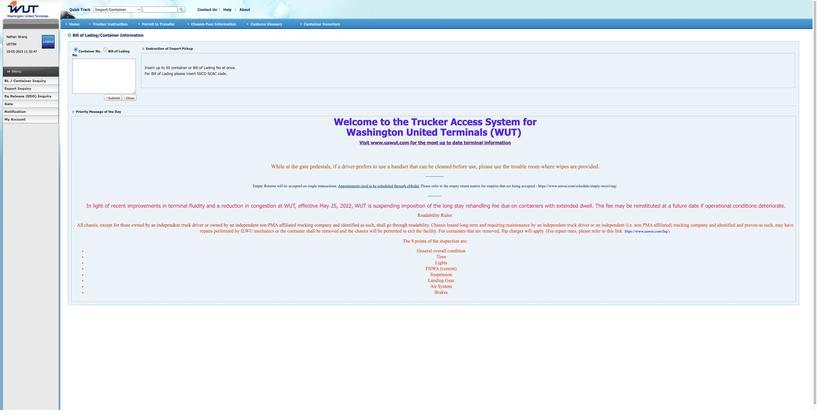 Task type: locate. For each thing, give the bounding box(es) containing it.
customs glossary
[[251, 22, 282, 26]]

permit
[[142, 22, 154, 26]]

2023
[[16, 50, 23, 53]]

instruction
[[108, 22, 128, 26]]

to
[[155, 22, 159, 26]]

None text field
[[142, 7, 178, 12]]

chassis pool information
[[191, 22, 236, 26]]

account
[[11, 117, 26, 121]]

gate
[[4, 102, 13, 106]]

container up export inquiry
[[13, 79, 31, 83]]

11:32:47
[[24, 50, 37, 53]]

export inquiry
[[4, 87, 31, 90]]

1 vertical spatial container
[[13, 79, 31, 83]]

inquiry for container
[[32, 79, 46, 83]]

inquiry up "export inquiry" link
[[32, 79, 46, 83]]

container
[[304, 22, 322, 26], [13, 79, 31, 83]]

0 vertical spatial container
[[304, 22, 322, 26]]

inquiry down bl / container inquiry
[[18, 87, 31, 90]]

quick track
[[69, 7, 90, 12]]

contact us
[[198, 7, 217, 12]]

2 vertical spatial inquiry
[[38, 94, 51, 98]]

glossary
[[267, 22, 282, 26]]

inquiry right (edo)
[[38, 94, 51, 98]]

container left 'inventory'
[[304, 22, 322, 26]]

my
[[4, 117, 10, 121]]

0 horizontal spatial container
[[13, 79, 31, 83]]

ustiw
[[6, 42, 16, 46]]

about
[[240, 7, 250, 12]]

my account link
[[3, 116, 59, 123]]

bl / container inquiry
[[4, 79, 46, 83]]

contact
[[198, 7, 212, 12]]

help link
[[223, 7, 232, 12]]

inquiry
[[32, 79, 46, 83], [18, 87, 31, 90], [38, 94, 51, 98]]

10-
[[6, 50, 11, 53]]

my account
[[4, 117, 26, 121]]

release
[[10, 94, 24, 98]]

0 vertical spatial inquiry
[[32, 79, 46, 83]]

gate link
[[3, 100, 59, 108]]

eq release (edo) inquiry link
[[3, 93, 59, 100]]



Task type: vqa. For each thing, say whether or not it's contained in the screenshot.
Track
yes



Task type: describe. For each thing, give the bounding box(es) containing it.
bl
[[4, 79, 9, 83]]

permit to transfer
[[142, 22, 175, 26]]

track
[[81, 7, 90, 12]]

eq release (edo) inquiry
[[4, 94, 51, 98]]

inventory
[[323, 22, 340, 26]]

trucker
[[93, 22, 107, 26]]

export
[[4, 87, 16, 90]]

/
[[10, 79, 12, 83]]

help
[[223, 7, 232, 12]]

export inquiry link
[[3, 85, 59, 93]]

eq
[[4, 94, 9, 98]]

nathan strang
[[6, 35, 27, 39]]

home
[[69, 22, 80, 26]]

1 vertical spatial inquiry
[[18, 87, 31, 90]]

notification
[[4, 110, 26, 114]]

us
[[213, 7, 217, 12]]

10-05-2023 11:32:47
[[6, 50, 37, 53]]

notification link
[[3, 108, 59, 116]]

(edo)
[[25, 94, 37, 98]]

login image
[[42, 35, 55, 49]]

container inside bl / container inquiry link
[[13, 79, 31, 83]]

05-
[[11, 50, 16, 53]]

information
[[215, 22, 236, 26]]

inquiry for (edo)
[[38, 94, 51, 98]]

contact us link
[[198, 7, 217, 12]]

strang
[[18, 35, 27, 39]]

chassis
[[191, 22, 205, 26]]

container inventory
[[304, 22, 340, 26]]

about link
[[240, 7, 250, 12]]

pool
[[206, 22, 214, 26]]

nathan
[[6, 35, 17, 39]]

quick
[[69, 7, 80, 12]]

customs
[[251, 22, 266, 26]]

trucker instruction
[[93, 22, 128, 26]]

1 horizontal spatial container
[[304, 22, 322, 26]]

transfer
[[160, 22, 175, 26]]

bl / container inquiry link
[[3, 77, 59, 85]]



